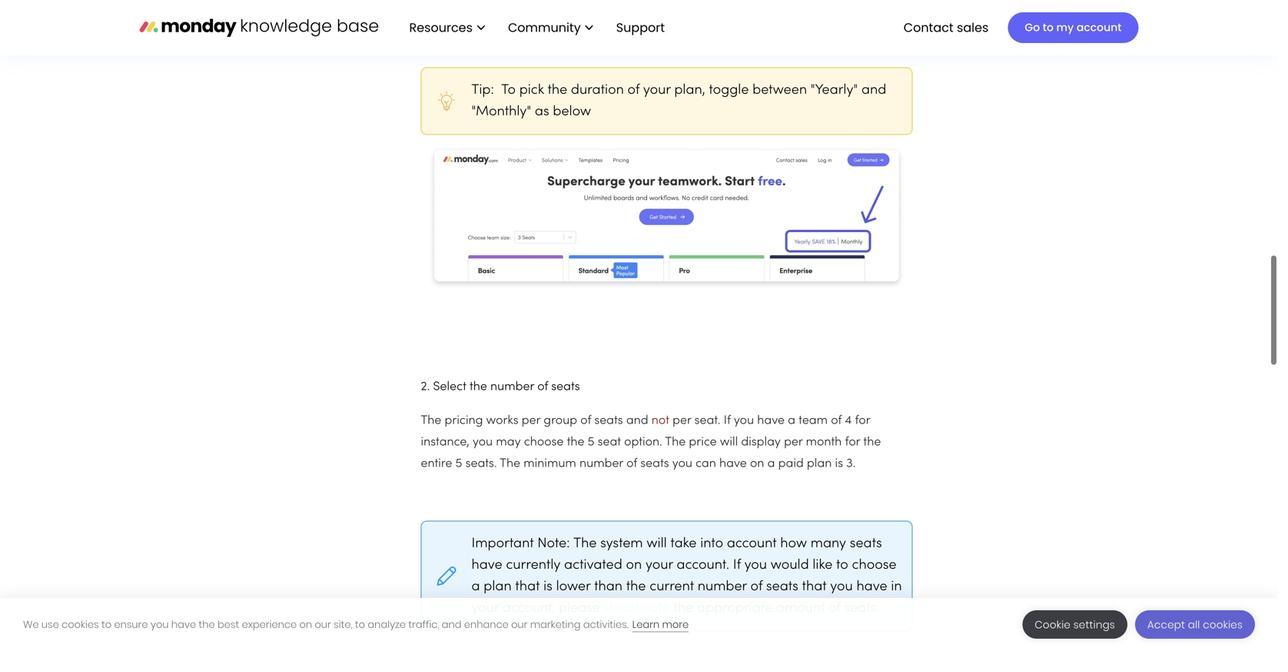 Task type: locate. For each thing, give the bounding box(es) containing it.
2 vertical spatial a
[[472, 581, 480, 594]]

0 horizontal spatial seats.
[[466, 458, 497, 470]]

the right pick
[[548, 84, 568, 97]]

2 horizontal spatial a
[[788, 415, 796, 427]]

many
[[811, 538, 847, 551]]

if inside the system will take into account how many seats have currently activated on your account. if you would like to choose a plan that is lower than the current number of seats that you have in your account, please
[[733, 559, 741, 572]]

on inside the system will take into account how many seats have currently activated on your account. if you would like to choose a plan that is lower than the current number of seats that you have in your account, please
[[626, 559, 642, 572]]

for right the 4
[[856, 415, 871, 427]]

activated
[[564, 559, 623, 572]]

a inside the system will take into account how many seats have currently activated on your account. if you would like to choose a plan that is lower than the current number of seats that you have in your account, please
[[472, 581, 480, 594]]

between
[[753, 84, 808, 97]]

cookies right use in the bottom of the page
[[62, 618, 99, 632]]

you right ensure
[[151, 618, 169, 632]]

your up enhance
[[472, 602, 499, 615]]

0 vertical spatial is
[[836, 458, 844, 470]]

that
[[516, 581, 540, 594], [803, 581, 827, 594]]

we use cookies to ensure you have the best experience on our site, to analyze traffic, and enhance our marketing activities. learn more
[[23, 618, 689, 632]]

1 horizontal spatial choose
[[852, 559, 897, 572]]

on inside dialog
[[300, 618, 312, 632]]

our left site,
[[315, 618, 331, 632]]

of
[[628, 84, 640, 97], [538, 382, 548, 393], [581, 415, 591, 427], [831, 415, 842, 427], [627, 458, 638, 470], [751, 581, 763, 594], [829, 602, 841, 615]]

cookie settings button
[[1023, 611, 1128, 639]]

the down not
[[666, 437, 686, 448]]

contact sales link
[[896, 14, 997, 41]]

1 our from the left
[[315, 618, 331, 632]]

that down like
[[803, 581, 827, 594]]

number inside the system will take into account how many seats have currently activated on your account. if you would like to choose a plan that is lower than the current number of seats that you have in your account, please
[[698, 581, 747, 594]]

is left 3.
[[836, 458, 844, 470]]

is
[[836, 458, 844, 470], [544, 581, 553, 594]]

2 horizontal spatial on
[[751, 458, 765, 470]]

seats. right amount
[[845, 602, 880, 615]]

list
[[394, 0, 678, 55]]

0 horizontal spatial will
[[647, 538, 667, 551]]

the system will take into account how many seats have currently activated on your account. if you would like to choose a plan that is lower than the current number of seats that you have in your account, please
[[472, 538, 903, 615]]

cookies for use
[[62, 618, 99, 632]]

number up 'appropriate'
[[698, 581, 747, 594]]

seats
[[552, 382, 580, 393], [595, 415, 623, 427], [641, 458, 669, 470], [850, 538, 883, 551], [767, 581, 799, 594]]

will inside per seat. if you have a team of 4 for instance, you may choose the 5 seat option. the price will display per month for the entire 5 seats. the minimum number of seats you can have on a paid plan is 3.
[[720, 437, 738, 448]]

number up works
[[491, 382, 534, 393]]

the inside the system will take into account how many seats have currently activated on your account. if you would like to choose a plan that is lower than the current number of seats that you have in your account, please
[[574, 538, 597, 551]]

1 horizontal spatial a
[[768, 458, 776, 470]]

lower
[[556, 581, 591, 594]]

a left paid
[[768, 458, 776, 470]]

if inside per seat. if you have a team of 4 for instance, you may choose the 5 seat option. the price will display per month for the entire 5 seats. the minimum number of seats you can have on a paid plan is 3.
[[724, 415, 731, 427]]

number
[[491, 382, 534, 393], [580, 458, 624, 470], [698, 581, 747, 594]]

account right my
[[1077, 20, 1122, 35]]

plan down month
[[807, 458, 832, 470]]

seats right many
[[850, 538, 883, 551]]

1 vertical spatial number
[[580, 458, 624, 470]]

display
[[742, 437, 781, 448]]

is left lower
[[544, 581, 553, 594]]

if right account. at the bottom
[[733, 559, 741, 572]]

2 vertical spatial and
[[442, 618, 462, 632]]

support link
[[609, 14, 678, 41], [617, 19, 670, 36]]

0 horizontal spatial is
[[544, 581, 553, 594]]

frame_1095.png image
[[421, 135, 913, 297]]

of up the pricing works per group of seats and not
[[538, 382, 548, 393]]

your left plan,
[[644, 84, 671, 97]]

cookies inside button
[[1204, 618, 1244, 632]]

site,
[[334, 618, 353, 632]]

2.
[[421, 382, 430, 393]]

you left may
[[473, 437, 493, 448]]

1 vertical spatial on
[[626, 559, 642, 572]]

our down account,
[[512, 618, 528, 632]]

1 horizontal spatial our
[[512, 618, 528, 632]]

the right select
[[470, 382, 487, 393]]

0 vertical spatial for
[[856, 415, 871, 427]]

1 horizontal spatial and
[[627, 415, 649, 427]]

per up paid
[[784, 437, 803, 448]]

and up option.
[[627, 415, 649, 427]]

5 right entire
[[456, 458, 463, 470]]

seats up seat
[[595, 415, 623, 427]]

would
[[771, 559, 810, 572]]

contact
[[904, 19, 954, 36]]

on right experience
[[300, 618, 312, 632]]

account
[[1077, 20, 1122, 35], [727, 538, 777, 551]]

2 horizontal spatial number
[[698, 581, 747, 594]]

"yearly"
[[811, 84, 858, 97]]

2 horizontal spatial and
[[862, 84, 887, 97]]

2 our from the left
[[512, 618, 528, 632]]

go to my account
[[1025, 20, 1122, 35]]

ensure
[[114, 618, 148, 632]]

the
[[548, 84, 568, 97], [470, 382, 487, 393], [567, 437, 585, 448], [864, 437, 882, 448], [627, 581, 646, 594], [674, 602, 694, 615], [199, 618, 215, 632]]

1 that from the left
[[516, 581, 540, 594]]

toggle
[[709, 84, 749, 97]]

price
[[689, 437, 717, 448]]

0 vertical spatial if
[[724, 415, 731, 427]]

1 horizontal spatial 5
[[588, 437, 595, 448]]

of right duration
[[628, 84, 640, 97]]

to right site,
[[355, 618, 365, 632]]

choose up the in
[[852, 559, 897, 572]]

deactivate
[[604, 602, 670, 615]]

a left the team on the bottom
[[788, 415, 796, 427]]

you down like
[[831, 581, 853, 594]]

your up current
[[646, 559, 673, 572]]

seat.
[[695, 415, 721, 427]]

choose
[[524, 437, 564, 448], [852, 559, 897, 572]]

that up account,
[[516, 581, 540, 594]]

0 vertical spatial on
[[751, 458, 765, 470]]

seats down would
[[767, 581, 799, 594]]

the
[[421, 415, 442, 427], [666, 437, 686, 448], [500, 458, 521, 470], [574, 538, 597, 551]]

plan up account,
[[484, 581, 512, 594]]

we
[[23, 618, 39, 632]]

5 left seat
[[588, 437, 595, 448]]

1 vertical spatial 5
[[456, 458, 463, 470]]

the up the deactivate
[[627, 581, 646, 594]]

to pick the duration of your plan, toggle between "yearly" and "monthly" as below
[[472, 84, 887, 118]]

0 horizontal spatial cookies
[[62, 618, 99, 632]]

of up deactivate the appropriate amount of seats.
[[751, 581, 763, 594]]

1 vertical spatial a
[[768, 458, 776, 470]]

0 vertical spatial a
[[788, 415, 796, 427]]

contact sales
[[904, 19, 989, 36]]

in
[[892, 581, 903, 594]]

choose inside per seat. if you have a team of 4 for instance, you may choose the 5 seat option. the price will display per month for the entire 5 seats. the minimum number of seats you can have on a paid plan is 3.
[[524, 437, 564, 448]]

our
[[315, 618, 331, 632], [512, 618, 528, 632]]

have up display
[[758, 415, 785, 427]]

to right like
[[837, 559, 849, 572]]

if
[[724, 415, 731, 427], [733, 559, 741, 572]]

1 vertical spatial your
[[646, 559, 673, 572]]

1 horizontal spatial on
[[626, 559, 642, 572]]

1 horizontal spatial if
[[733, 559, 741, 572]]

1 horizontal spatial number
[[580, 458, 624, 470]]

the left best
[[199, 618, 215, 632]]

0 vertical spatial plan
[[807, 458, 832, 470]]

2 cookies from the left
[[1204, 618, 1244, 632]]

1 vertical spatial choose
[[852, 559, 897, 572]]

the down may
[[500, 458, 521, 470]]

you
[[734, 415, 754, 427], [473, 437, 493, 448], [673, 458, 693, 470], [745, 559, 768, 572], [831, 581, 853, 594], [151, 618, 169, 632]]

and right "yearly" on the top right of the page
[[862, 84, 887, 97]]

0 horizontal spatial choose
[[524, 437, 564, 448]]

1 horizontal spatial is
[[836, 458, 844, 470]]

account inside main element
[[1077, 20, 1122, 35]]

per right not
[[673, 415, 692, 427]]

is inside per seat. if you have a team of 4 for instance, you may choose the 5 seat option. the price will display per month for the entire 5 seats. the minimum number of seats you can have on a paid plan is 3.
[[836, 458, 844, 470]]

0 horizontal spatial account
[[727, 538, 777, 551]]

of right the group
[[581, 415, 591, 427]]

to left ensure
[[101, 618, 112, 632]]

community
[[508, 19, 581, 36]]

of inside to pick the duration of your plan, toggle between "yearly" and "monthly" as below
[[628, 84, 640, 97]]

1 vertical spatial plan
[[484, 581, 512, 594]]

1 vertical spatial if
[[733, 559, 741, 572]]

1 vertical spatial is
[[544, 581, 553, 594]]

2 vertical spatial your
[[472, 602, 499, 615]]

1 horizontal spatial account
[[1077, 20, 1122, 35]]

will left take
[[647, 538, 667, 551]]

current
[[650, 581, 694, 594]]

2. select the number of seats
[[421, 382, 580, 393]]

deactivate the appropriate amount of seats.
[[601, 602, 884, 615]]

to
[[1043, 20, 1054, 35], [837, 559, 849, 572], [101, 618, 112, 632], [355, 618, 365, 632]]

and
[[862, 84, 887, 97], [627, 415, 649, 427], [442, 618, 462, 632]]

account,
[[503, 602, 555, 615]]

a up enhance
[[472, 581, 480, 594]]

the inside the system will take into account how many seats have currently activated on your account. if you would like to choose a plan that is lower than the current number of seats that you have in your account, please
[[627, 581, 646, 594]]

seats up the group
[[552, 382, 580, 393]]

1 horizontal spatial cookies
[[1204, 618, 1244, 632]]

2 vertical spatial number
[[698, 581, 747, 594]]

the up instance,
[[421, 415, 442, 427]]

0 horizontal spatial and
[[442, 618, 462, 632]]

0 vertical spatial and
[[862, 84, 887, 97]]

0 horizontal spatial that
[[516, 581, 540, 594]]

for up 3.
[[846, 437, 861, 448]]

of left the 4
[[831, 415, 842, 427]]

1 horizontal spatial that
[[803, 581, 827, 594]]

group
[[544, 415, 578, 427]]

2 that from the left
[[803, 581, 827, 594]]

account right the into
[[727, 538, 777, 551]]

cookies
[[62, 618, 99, 632], [1204, 618, 1244, 632]]

more
[[663, 618, 689, 632]]

seats. down may
[[466, 458, 497, 470]]

1 vertical spatial account
[[727, 538, 777, 551]]

the pricing works per group of seats and not
[[421, 415, 670, 427]]

list containing resources
[[394, 0, 678, 55]]

accept
[[1148, 618, 1186, 632]]

if right seat. at the right of page
[[724, 415, 731, 427]]

seats.
[[466, 458, 497, 470], [845, 602, 880, 615]]

0 horizontal spatial plan
[[484, 581, 512, 594]]

0 vertical spatial account
[[1077, 20, 1122, 35]]

will right price
[[720, 437, 738, 448]]

have left the in
[[857, 581, 888, 594]]

0 horizontal spatial on
[[300, 618, 312, 632]]

0 vertical spatial your
[[644, 84, 671, 97]]

cookie settings
[[1035, 618, 1116, 632]]

to right go
[[1043, 20, 1054, 35]]

appropriate
[[697, 602, 773, 615]]

0 vertical spatial choose
[[524, 437, 564, 448]]

seats down option.
[[641, 458, 669, 470]]

on down display
[[751, 458, 765, 470]]

1 horizontal spatial will
[[720, 437, 738, 448]]

1 horizontal spatial plan
[[807, 458, 832, 470]]

on
[[751, 458, 765, 470], [626, 559, 642, 572], [300, 618, 312, 632]]

cookies right all
[[1204, 618, 1244, 632]]

0 horizontal spatial if
[[724, 415, 731, 427]]

seats. inside per seat. if you have a team of 4 for instance, you may choose the 5 seat option. the price will display per month for the entire 5 seats. the minimum number of seats you can have on a paid plan is 3.
[[466, 458, 497, 470]]

per right works
[[522, 415, 541, 427]]

have
[[758, 415, 785, 427], [720, 458, 747, 470], [472, 559, 503, 572], [857, 581, 888, 594], [171, 618, 196, 632]]

1 vertical spatial will
[[647, 538, 667, 551]]

number down seat
[[580, 458, 624, 470]]

account inside the system will take into account how many seats have currently activated on your account. if you would like to choose a plan that is lower than the current number of seats that you have in your account, please
[[727, 538, 777, 551]]

will
[[720, 437, 738, 448], [647, 538, 667, 551]]

on down 'system'
[[626, 559, 642, 572]]

your
[[644, 84, 671, 97], [646, 559, 673, 572], [472, 602, 499, 615]]

of inside the system will take into account how many seats have currently activated on your account. if you would like to choose a plan that is lower than the current number of seats that you have in your account, please
[[751, 581, 763, 594]]

0 vertical spatial will
[[720, 437, 738, 448]]

use
[[41, 618, 59, 632]]

choose down the pricing works per group of seats and not
[[524, 437, 564, 448]]

like
[[813, 559, 833, 572]]

0 vertical spatial seats.
[[466, 458, 497, 470]]

paid
[[779, 458, 804, 470]]

resources
[[410, 19, 473, 36]]

for
[[856, 415, 871, 427], [846, 437, 861, 448]]

the up activated
[[574, 538, 597, 551]]

dialog
[[0, 598, 1279, 651]]

and right traffic, at the left of page
[[442, 618, 462, 632]]

per
[[522, 415, 541, 427], [673, 415, 692, 427], [784, 437, 803, 448]]

0 horizontal spatial our
[[315, 618, 331, 632]]

plan
[[807, 458, 832, 470], [484, 581, 512, 594]]

0 horizontal spatial a
[[472, 581, 480, 594]]

have right 'can'
[[720, 458, 747, 470]]

1 cookies from the left
[[62, 618, 99, 632]]

0 vertical spatial number
[[491, 382, 534, 393]]

2 vertical spatial on
[[300, 618, 312, 632]]

accept all cookies button
[[1136, 611, 1256, 639]]

1 vertical spatial seats.
[[845, 602, 880, 615]]



Task type: describe. For each thing, give the bounding box(es) containing it.
will inside the system will take into account how many seats have currently activated on your account. if you would like to choose a plan that is lower than the current number of seats that you have in your account, please
[[647, 538, 667, 551]]

you up display
[[734, 415, 754, 427]]

1 horizontal spatial per
[[673, 415, 692, 427]]

the inside dialog
[[199, 618, 215, 632]]

community link
[[501, 14, 601, 41]]

how
[[781, 538, 808, 551]]

and inside to pick the duration of your plan, toggle between "yearly" and "monthly" as below
[[862, 84, 887, 97]]

the inside to pick the duration of your plan, toggle between "yearly" and "monthly" as below
[[548, 84, 568, 97]]

into
[[701, 538, 724, 551]]

support
[[617, 19, 665, 36]]

go
[[1025, 20, 1041, 35]]

minimum
[[524, 458, 577, 470]]

all
[[1189, 618, 1201, 632]]

and inside dialog
[[442, 618, 462, 632]]

learn
[[633, 618, 660, 632]]

1 vertical spatial and
[[627, 415, 649, 427]]

plan,
[[675, 84, 706, 97]]

account.
[[677, 559, 730, 572]]

on inside per seat. if you have a team of 4 for instance, you may choose the 5 seat option. the price will display per month for the entire 5 seats. the minimum number of seats you can have on a paid plan is 3.
[[751, 458, 765, 470]]

as
[[535, 105, 550, 118]]

marketing
[[530, 618, 581, 632]]

option.
[[625, 437, 663, 448]]

instance,
[[421, 437, 470, 448]]

2 horizontal spatial per
[[784, 437, 803, 448]]

please
[[559, 602, 601, 615]]

analyze
[[368, 618, 406, 632]]

the right month
[[864, 437, 882, 448]]

you inside dialog
[[151, 618, 169, 632]]

sales
[[957, 19, 989, 36]]

is inside the system will take into account how many seats have currently activated on your account. if you would like to choose a plan that is lower than the current number of seats that you have in your account, please
[[544, 581, 553, 594]]

accept all cookies
[[1148, 618, 1244, 632]]

entire
[[421, 458, 453, 470]]

of down option.
[[627, 458, 638, 470]]

tip:
[[472, 84, 502, 97]]

seats inside per seat. if you have a team of 4 for instance, you may choose the 5 seat option. the price will display per month for the entire 5 seats. the minimum number of seats you can have on a paid plan is 3.
[[641, 458, 669, 470]]

0 vertical spatial 5
[[588, 437, 595, 448]]

month
[[806, 437, 842, 448]]

pricing
[[445, 415, 483, 427]]

have left best
[[171, 618, 196, 632]]

0 horizontal spatial per
[[522, 415, 541, 427]]

below
[[553, 105, 591, 118]]

to inside main element
[[1043, 20, 1054, 35]]

plan inside per seat. if you have a team of 4 for instance, you may choose the 5 seat option. the price will display per month for the entire 5 seats. the minimum number of seats you can have on a paid plan is 3.
[[807, 458, 832, 470]]

settings
[[1074, 618, 1116, 632]]

0 horizontal spatial number
[[491, 382, 534, 393]]

seat
[[598, 437, 621, 448]]

cookies for all
[[1204, 618, 1244, 632]]

my
[[1057, 20, 1075, 35]]

go to my account link
[[1008, 12, 1139, 43]]

enhance
[[464, 618, 509, 632]]

"monthly"
[[472, 105, 532, 118]]

select
[[433, 382, 467, 393]]

duration
[[571, 84, 624, 97]]

important note:
[[472, 538, 574, 551]]

than
[[595, 581, 623, 594]]

4
[[845, 415, 852, 427]]

take
[[671, 538, 697, 551]]

monday.com logo image
[[140, 11, 379, 43]]

experience
[[242, 618, 297, 632]]

activities.
[[584, 618, 629, 632]]

dialog containing cookie settings
[[0, 598, 1279, 651]]

choose inside the system will take into account how many seats have currently activated on your account. if you would like to choose a plan that is lower than the current number of seats that you have in your account, please
[[852, 559, 897, 572]]

team
[[799, 415, 828, 427]]

per seat. if you have a team of 4 for instance, you may choose the 5 seat option. the price will display per month for the entire 5 seats. the minimum number of seats you can have on a paid plan is 3.
[[421, 415, 882, 470]]

3.
[[847, 458, 856, 470]]

1 horizontal spatial seats.
[[845, 602, 880, 615]]

main element
[[394, 0, 1139, 55]]

to inside the system will take into account how many seats have currently activated on your account. if you would like to choose a plan that is lower than the current number of seats that you have in your account, please
[[837, 559, 849, 572]]

may
[[496, 437, 521, 448]]

plan inside the system will take into account how many seats have currently activated on your account. if you would like to choose a plan that is lower than the current number of seats that you have in your account, please
[[484, 581, 512, 594]]

number inside per seat. if you have a team of 4 for instance, you may choose the 5 seat option. the price will display per month for the entire 5 seats. the minimum number of seats you can have on a paid plan is 3.
[[580, 458, 624, 470]]

works
[[487, 415, 519, 427]]

deactivate link
[[601, 602, 674, 615]]

note:
[[538, 538, 570, 551]]

the down the group
[[567, 437, 585, 448]]

can
[[696, 458, 717, 470]]

you left 'can'
[[673, 458, 693, 470]]

you left would
[[745, 559, 768, 572]]

your inside to pick the duration of your plan, toggle between "yearly" and "monthly" as below
[[644, 84, 671, 97]]

1 vertical spatial for
[[846, 437, 861, 448]]

resources link
[[402, 14, 493, 41]]

learn more link
[[633, 618, 689, 633]]

to
[[502, 84, 516, 97]]

best
[[218, 618, 239, 632]]

the up more
[[674, 602, 694, 615]]

pick
[[520, 84, 544, 97]]

have down important
[[472, 559, 503, 572]]

of right amount
[[829, 602, 841, 615]]

currently
[[506, 559, 561, 572]]

0 horizontal spatial 5
[[456, 458, 463, 470]]

system
[[601, 538, 643, 551]]

cookie
[[1035, 618, 1071, 632]]

important
[[472, 538, 534, 551]]

not
[[652, 415, 670, 427]]

traffic,
[[409, 618, 439, 632]]

amount
[[777, 602, 825, 615]]



Task type: vqa. For each thing, say whether or not it's contained in the screenshot.
community
yes



